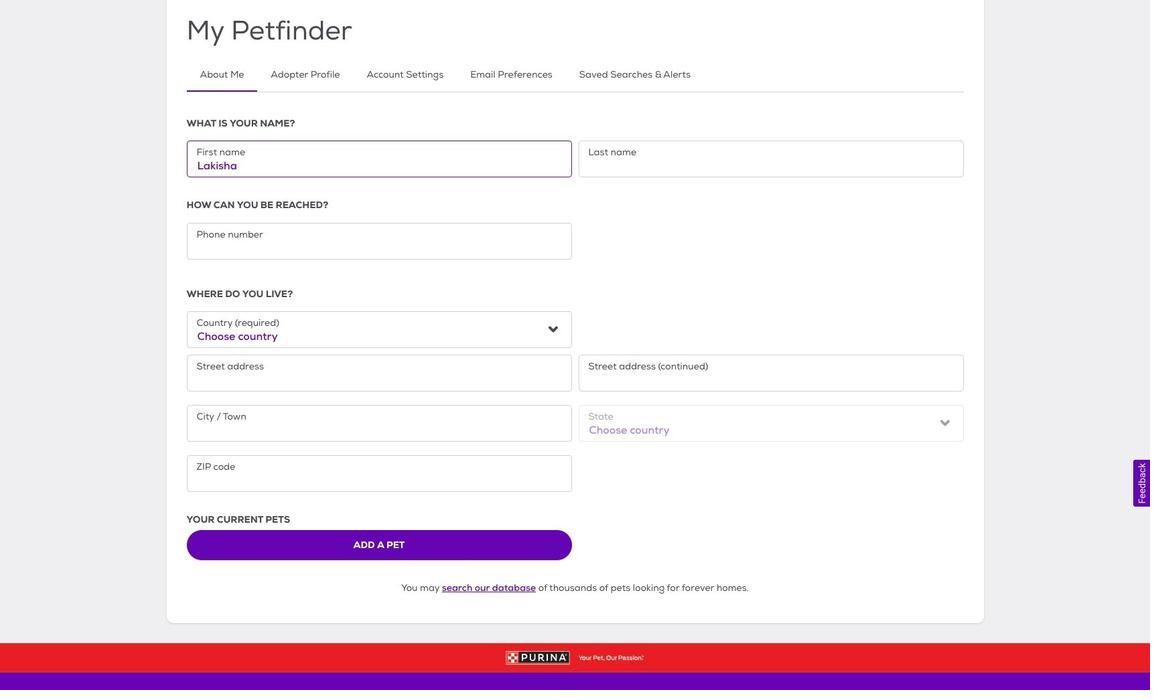 Task type: vqa. For each thing, say whether or not it's contained in the screenshot.
Purina Your Pet, Our Passion Image
yes



Task type: locate. For each thing, give the bounding box(es) containing it.
None text field
[[579, 355, 964, 392], [187, 405, 572, 442], [187, 456, 572, 492], [579, 355, 964, 392], [187, 405, 572, 442], [187, 456, 572, 492]]

footer
[[0, 644, 1151, 691]]

purina your pet, our passion image
[[0, 652, 1151, 665]]

None text field
[[187, 141, 572, 178], [579, 141, 964, 178], [187, 223, 572, 260], [187, 355, 572, 392], [187, 141, 572, 178], [579, 141, 964, 178], [187, 223, 572, 260], [187, 355, 572, 392]]



